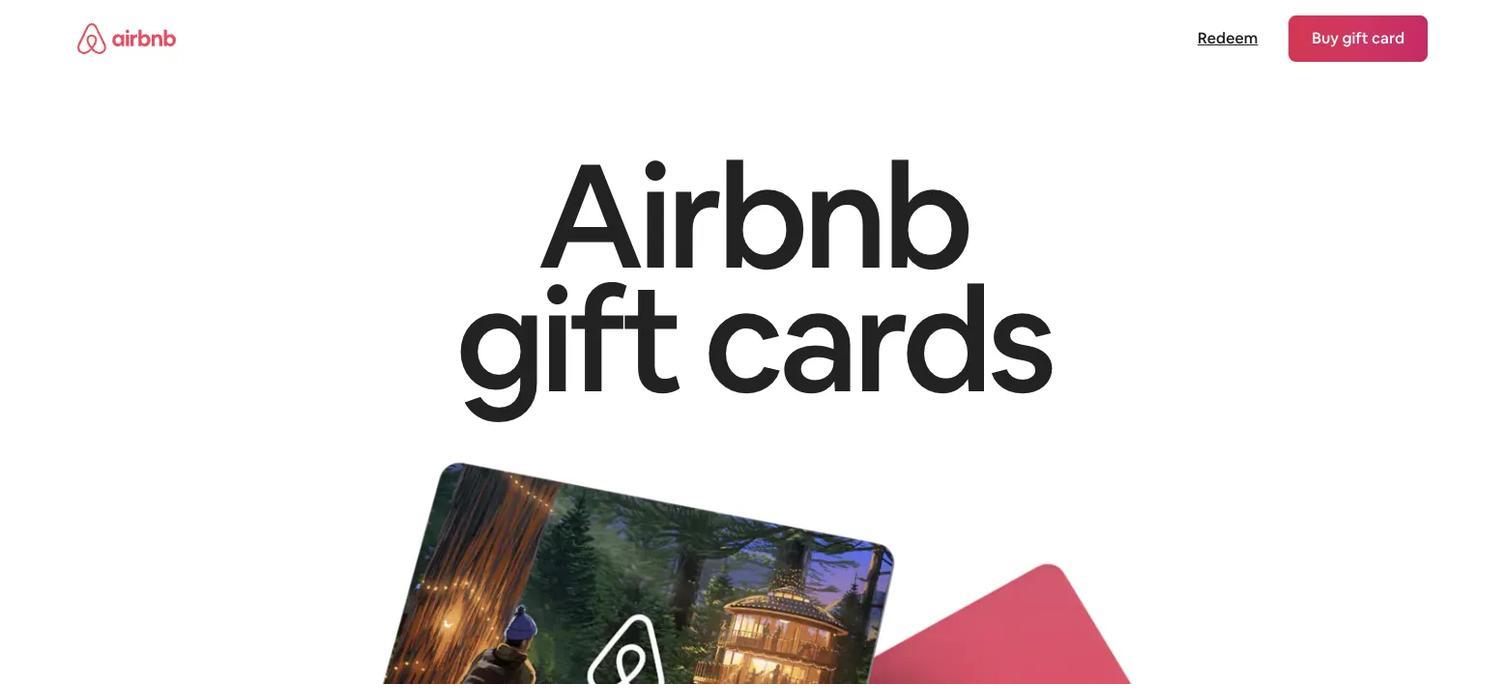 Task type: describe. For each thing, give the bounding box(es) containing it.
airbnb gift cards
[[455, 122, 1051, 434]]

redeem link
[[1188, 19, 1268, 58]]

redeem
[[1198, 28, 1258, 48]]



Task type: vqa. For each thing, say whether or not it's contained in the screenshot.
Redeem
yes



Task type: locate. For each thing, give the bounding box(es) containing it.
profile element
[[776, 0, 1428, 77]]

gift cards
[[455, 245, 1051, 434]]

airbnb
[[537, 122, 968, 310]]



